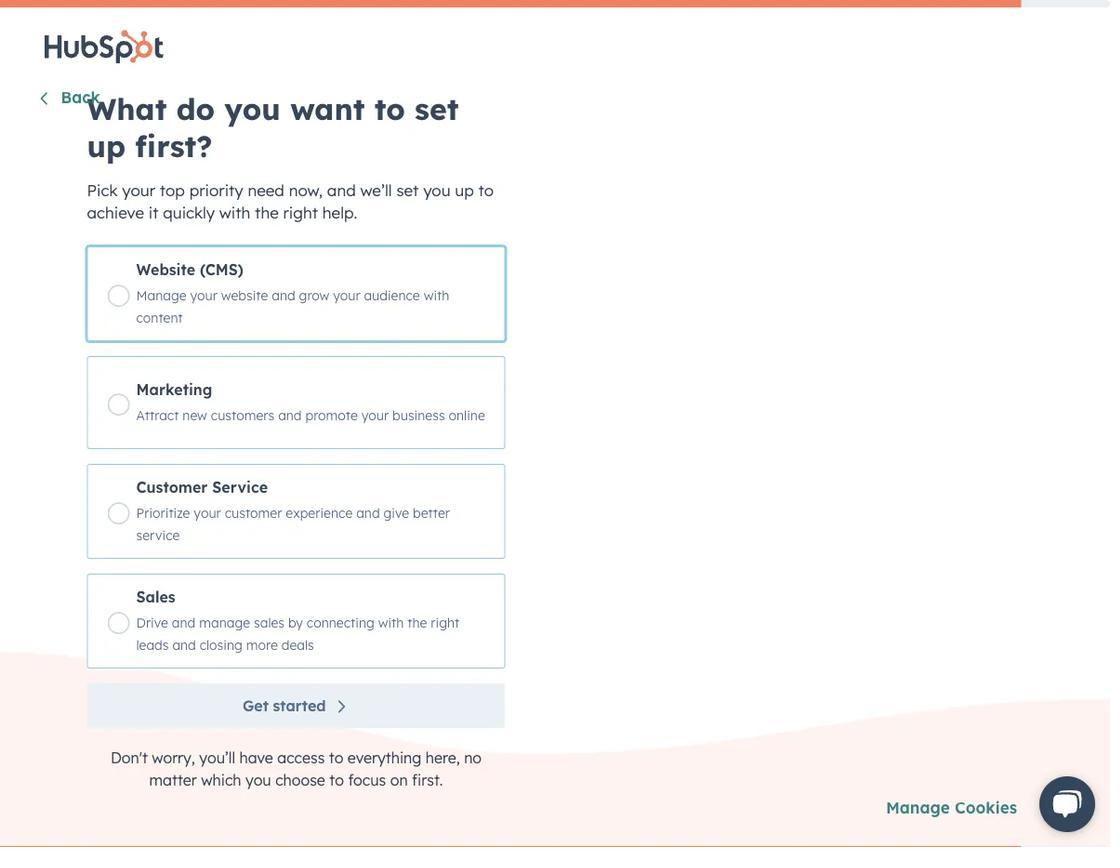 Task type: locate. For each thing, give the bounding box(es) containing it.
step 12 of 12 progress bar
[[0, 0, 1022, 7]]

pick your top priority need now, and we'll set you up to achieve it quickly with the right help.
[[87, 180, 494, 223]]

0 vertical spatial set
[[415, 90, 459, 127]]

0 vertical spatial right
[[283, 203, 318, 223]]

with inside sales drive and manage sales by connecting with the right leads and closing more deals
[[378, 615, 404, 631]]

and
[[327, 180, 356, 200], [272, 287, 296, 304], [278, 407, 302, 424], [356, 505, 380, 521], [172, 615, 196, 631], [172, 637, 196, 653]]

do
[[176, 90, 215, 127]]

(cms)
[[200, 260, 244, 279]]

cookies
[[955, 798, 1018, 818]]

and inside the website (cms) manage your website and grow your audience with content
[[272, 287, 296, 304]]

your inside customer service prioritize your customer experience and give better service
[[194, 505, 221, 521]]

1 vertical spatial right
[[431, 615, 460, 631]]

new
[[183, 407, 207, 424]]

1 vertical spatial set
[[397, 180, 419, 200]]

website
[[221, 287, 268, 304]]

0 vertical spatial the
[[255, 203, 279, 223]]

0 vertical spatial with
[[219, 203, 251, 223]]

1 horizontal spatial up
[[455, 180, 474, 200]]

get
[[243, 697, 269, 715]]

want
[[290, 90, 365, 127]]

business
[[393, 407, 445, 424]]

0 vertical spatial manage
[[136, 287, 187, 304]]

and inside customer service prioritize your customer experience and give better service
[[356, 505, 380, 521]]

you inside pick your top priority need now, and we'll set you up to achieve it quickly with the right help.
[[423, 180, 451, 200]]

1 horizontal spatial with
[[378, 615, 404, 631]]

experience
[[286, 505, 353, 521]]

and left promote
[[278, 407, 302, 424]]

which
[[201, 771, 241, 790]]

your down service
[[194, 505, 221, 521]]

sales
[[136, 588, 176, 606]]

you inside what do you want to set up first?
[[225, 90, 281, 127]]

2 vertical spatial with
[[378, 615, 404, 631]]

back button
[[37, 87, 100, 110]]

no
[[464, 749, 482, 767]]

0 horizontal spatial up
[[87, 127, 126, 164]]

everything
[[348, 749, 422, 767]]

you
[[225, 90, 281, 127], [423, 180, 451, 200], [246, 771, 271, 790]]

your inside marketing attract new customers and promote your business online
[[362, 407, 389, 424]]

the
[[255, 203, 279, 223], [408, 615, 427, 631]]

pick
[[87, 180, 118, 200]]

up up the pick
[[87, 127, 126, 164]]

your up it
[[122, 180, 155, 200]]

and up help.
[[327, 180, 356, 200]]

manage left cookies
[[886, 798, 950, 818]]

0 horizontal spatial right
[[283, 203, 318, 223]]

manage up the content
[[136, 287, 187, 304]]

1 vertical spatial with
[[424, 287, 450, 304]]

None radio
[[87, 246, 506, 341], [87, 464, 506, 559], [87, 574, 506, 669], [87, 246, 506, 341], [87, 464, 506, 559], [87, 574, 506, 669]]

None radio
[[87, 356, 506, 449]]

right inside sales drive and manage sales by connecting with the right leads and closing more deals
[[431, 615, 460, 631]]

top
[[160, 180, 185, 200]]

and right leads
[[172, 637, 196, 653]]

sales drive and manage sales by connecting with the right leads and closing more deals
[[136, 588, 460, 653]]

you right we'll
[[423, 180, 451, 200]]

2 vertical spatial you
[[246, 771, 271, 790]]

with
[[219, 203, 251, 223], [424, 287, 450, 304], [378, 615, 404, 631]]

0 horizontal spatial manage
[[136, 287, 187, 304]]

website (cms) manage your website and grow your audience with content
[[136, 260, 450, 326]]

with right connecting
[[378, 615, 404, 631]]

you inside don't worry, you'll have access to everything here, no matter which you choose to focus on first.
[[246, 771, 271, 790]]

manage inside the website (cms) manage your website and grow your audience with content
[[136, 287, 187, 304]]

your inside pick your top priority need now, and we'll set you up to achieve it quickly with the right help.
[[122, 180, 155, 200]]

set inside what do you want to set up first?
[[415, 90, 459, 127]]

you down have
[[246, 771, 271, 790]]

with right audience on the top
[[424, 287, 450, 304]]

closing
[[200, 637, 243, 653]]

the inside sales drive and manage sales by connecting with the right leads and closing more deals
[[408, 615, 427, 631]]

promote
[[306, 407, 358, 424]]

up inside what do you want to set up first?
[[87, 127, 126, 164]]

2 horizontal spatial with
[[424, 287, 450, 304]]

manage
[[136, 287, 187, 304], [886, 798, 950, 818]]

audience
[[364, 287, 420, 304]]

and right the drive
[[172, 615, 196, 631]]

0 vertical spatial up
[[87, 127, 126, 164]]

sales
[[254, 615, 285, 631]]

with down 'priority'
[[219, 203, 251, 223]]

connecting
[[307, 615, 375, 631]]

set
[[415, 90, 459, 127], [397, 180, 419, 200]]

on
[[390, 771, 408, 790]]

1 horizontal spatial manage
[[886, 798, 950, 818]]

up
[[87, 127, 126, 164], [455, 180, 474, 200]]

you right do
[[225, 90, 281, 127]]

here,
[[426, 749, 460, 767]]

1 vertical spatial you
[[423, 180, 451, 200]]

your
[[122, 180, 155, 200], [190, 287, 218, 304], [333, 287, 361, 304], [362, 407, 389, 424], [194, 505, 221, 521]]

get started
[[243, 697, 326, 715]]

grow
[[299, 287, 330, 304]]

choose
[[275, 771, 325, 790]]

manage cookies
[[886, 798, 1018, 818]]

0 horizontal spatial the
[[255, 203, 279, 223]]

drive
[[136, 615, 168, 631]]

right inside pick your top priority need now, and we'll set you up to achieve it quickly with the right help.
[[283, 203, 318, 223]]

1 vertical spatial the
[[408, 615, 427, 631]]

1 vertical spatial up
[[455, 180, 474, 200]]

more
[[246, 637, 278, 653]]

don't
[[111, 749, 148, 767]]

the down the need
[[255, 203, 279, 223]]

1 vertical spatial manage
[[886, 798, 950, 818]]

the right connecting
[[408, 615, 427, 631]]

and left the grow at the top
[[272, 287, 296, 304]]

right
[[283, 203, 318, 223], [431, 615, 460, 631]]

and left give at the bottom left
[[356, 505, 380, 521]]

to
[[375, 90, 405, 127], [479, 180, 494, 200], [329, 749, 344, 767], [330, 771, 344, 790]]

marketing
[[136, 380, 212, 399]]

1 horizontal spatial right
[[431, 615, 460, 631]]

0 vertical spatial you
[[225, 90, 281, 127]]

0 horizontal spatial with
[[219, 203, 251, 223]]

deals
[[282, 637, 314, 653]]

service
[[212, 478, 268, 497]]

help.
[[323, 203, 358, 223]]

and inside pick your top priority need now, and we'll set you up to achieve it quickly with the right help.
[[327, 180, 356, 200]]

your right promote
[[362, 407, 389, 424]]

to inside what do you want to set up first?
[[375, 90, 405, 127]]

1 horizontal spatial the
[[408, 615, 427, 631]]

up right we'll
[[455, 180, 474, 200]]



Task type: describe. For each thing, give the bounding box(es) containing it.
you'll
[[199, 749, 235, 767]]

customer
[[136, 478, 208, 497]]

up inside pick your top priority need now, and we'll set you up to achieve it quickly with the right help.
[[455, 180, 474, 200]]

focus
[[348, 771, 386, 790]]

manage cookies link
[[886, 798, 1018, 818]]

customers
[[211, 407, 275, 424]]

matter
[[149, 771, 197, 790]]

customer
[[225, 505, 282, 521]]

leads
[[136, 637, 169, 653]]

need
[[248, 180, 285, 200]]

manage
[[199, 615, 250, 631]]

better
[[413, 505, 450, 521]]

what
[[87, 90, 167, 127]]

to inside pick your top priority need now, and we'll set you up to achieve it quickly with the right help.
[[479, 180, 494, 200]]

service
[[136, 527, 180, 544]]

priority
[[189, 180, 243, 200]]

back
[[61, 87, 100, 107]]

first?
[[135, 127, 213, 164]]

hubspot image
[[45, 30, 164, 64]]

it
[[149, 203, 159, 223]]

customer service prioritize your customer experience and give better service
[[136, 478, 450, 544]]

the inside pick your top priority need now, and we'll set you up to achieve it quickly with the right help.
[[255, 203, 279, 223]]

website
[[136, 260, 195, 279]]

what do you want to set up first?
[[87, 90, 459, 164]]

now,
[[289, 180, 323, 200]]

prioritize
[[136, 505, 190, 521]]

get started button
[[87, 684, 506, 728]]

have
[[240, 749, 273, 767]]

your down "(cms)"
[[190, 287, 218, 304]]

marketing attract new customers and promote your business online
[[136, 380, 485, 424]]

online
[[449, 407, 485, 424]]

content
[[136, 310, 183, 326]]

with inside pick your top priority need now, and we'll set you up to achieve it quickly with the right help.
[[219, 203, 251, 223]]

we'll
[[360, 180, 392, 200]]

attract
[[136, 407, 179, 424]]

none radio containing marketing
[[87, 356, 506, 449]]

access
[[277, 749, 325, 767]]

chat widget region
[[1018, 758, 1111, 847]]

with inside the website (cms) manage your website and grow your audience with content
[[424, 287, 450, 304]]

don't worry, you'll have access to everything here, no matter which you choose to focus on first.
[[111, 749, 482, 790]]

give
[[384, 505, 409, 521]]

started
[[273, 697, 326, 715]]

quickly
[[163, 203, 215, 223]]

your right the grow at the top
[[333, 287, 361, 304]]

achieve
[[87, 203, 144, 223]]

set inside pick your top priority need now, and we'll set you up to achieve it quickly with the right help.
[[397, 180, 419, 200]]

by
[[288, 615, 303, 631]]

worry,
[[152, 749, 195, 767]]

first.
[[412, 771, 443, 790]]

and inside marketing attract new customers and promote your business online
[[278, 407, 302, 424]]



Task type: vqa. For each thing, say whether or not it's contained in the screenshot.
Tracking Code
no



